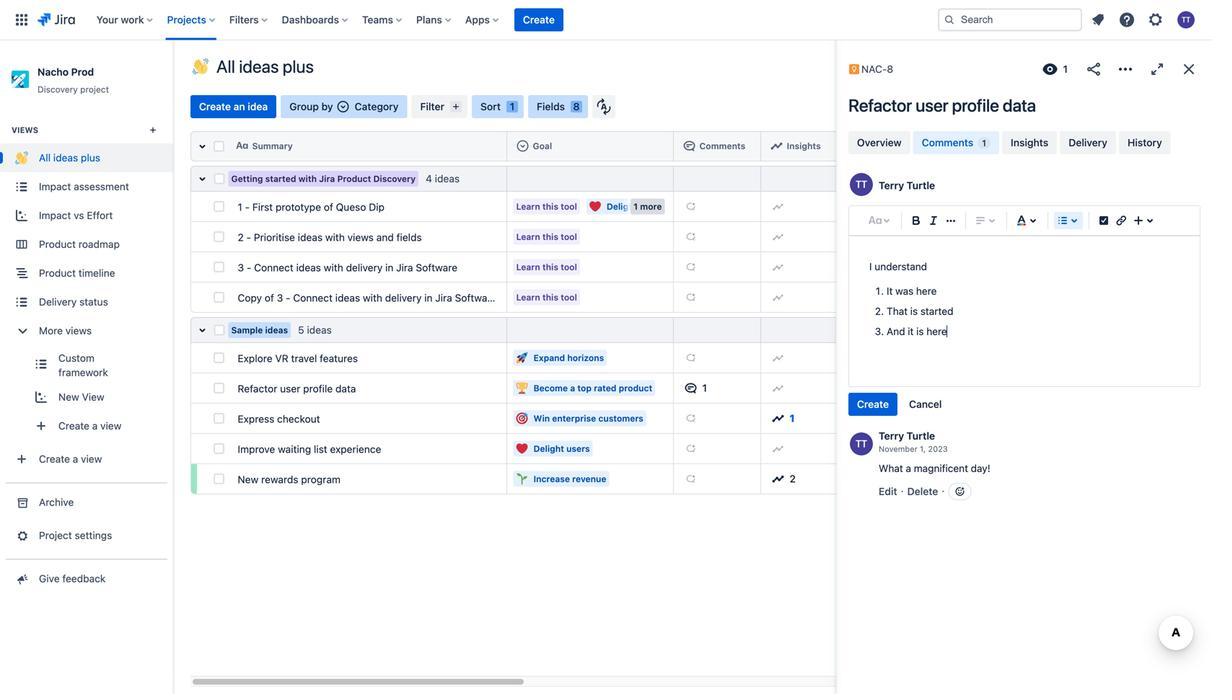 Task type: vqa. For each thing, say whether or not it's contained in the screenshot.
CREATE within dropdown button
yes



Task type: describe. For each thing, give the bounding box(es) containing it.
teams button
[[358, 8, 408, 31]]

and
[[887, 326, 905, 338]]

filters
[[229, 14, 259, 26]]

fields
[[537, 101, 565, 113]]

dip
[[369, 201, 385, 213]]

2 button
[[767, 468, 833, 491]]

become a top rated product
[[534, 384, 652, 394]]

impact for impact assessment
[[39, 181, 71, 193]]

2 for 2 - prioritise ideas with views and fields
[[238, 232, 244, 244]]

vs
[[74, 210, 84, 222]]

0 horizontal spatial insights
[[787, 141, 821, 151]]

tool for 2 - prioritise ideas with views and fields
[[561, 232, 577, 242]]

group containing create
[[849, 393, 951, 416]]

category
[[355, 101, 399, 113]]

create a view for create a view popup button at bottom left
[[39, 454, 102, 466]]

settings
[[75, 530, 112, 542]]

all ideas plus link
[[0, 144, 173, 173]]

group by
[[290, 101, 333, 113]]

edit button
[[879, 486, 897, 498]]

product roadmap
[[39, 239, 120, 250]]

product timeline link
[[0, 259, 173, 288]]

link image
[[1113, 212, 1130, 229]]

project settings image
[[14, 529, 29, 543]]

1 more
[[634, 202, 662, 212]]

- for 3
[[247, 262, 251, 274]]

italic ⌘i image
[[925, 212, 942, 229]]

1 vertical spatial here
[[927, 326, 947, 338]]

group containing all ideas plus
[[0, 107, 173, 483]]

new view link
[[19, 383, 173, 412]]

1 vertical spatial of
[[265, 292, 274, 304]]

overview
[[857, 137, 902, 149]]

1 vertical spatial is
[[916, 326, 924, 338]]

delivery for delivery status
[[39, 296, 77, 308]]

1 horizontal spatial refactor user profile data
[[849, 95, 1036, 115]]

insights image
[[772, 474, 784, 485]]

notifications image
[[1090, 11, 1107, 29]]

explore
[[238, 353, 272, 365]]

customers
[[598, 414, 644, 424]]

create up november
[[857, 399, 889, 411]]

impact assessment link
[[0, 173, 173, 201]]

dashboards
[[282, 14, 339, 26]]

learn for 3 - connect ideas with delivery in jira software
[[516, 262, 540, 272]]

1 learn from the top
[[516, 202, 540, 212]]

create inside 'primary' element
[[523, 14, 555, 26]]

travel
[[291, 353, 317, 365]]

day!
[[971, 463, 991, 475]]

your work
[[97, 14, 144, 26]]

0 horizontal spatial in
[[385, 262, 394, 274]]

give feedback
[[39, 573, 106, 585]]

edit ・ delete ・
[[879, 486, 948, 498]]

prototype
[[276, 201, 321, 213]]

1 inside dropdown button
[[1063, 63, 1068, 75]]

Main content area, start typing to enter text. text field
[[870, 258, 1180, 367]]

5 ideas
[[298, 324, 332, 336]]

0 horizontal spatial 3
[[238, 262, 244, 274]]

tool for copy of 3 - connect ideas with delivery in jira software
[[561, 293, 577, 303]]

list
[[314, 444, 327, 456]]

1 horizontal spatial users
[[640, 202, 663, 212]]

0 vertical spatial refactor
[[849, 95, 912, 115]]

history
[[1128, 137, 1162, 149]]

comments button
[[679, 135, 755, 158]]

this for 2 - prioritise ideas with views and fields
[[543, 232, 558, 242]]

delete
[[907, 486, 938, 498]]

1 horizontal spatial 1 button
[[767, 407, 833, 430]]

archive button
[[0, 489, 173, 517]]

goal image
[[517, 140, 529, 152]]

was
[[896, 285, 914, 297]]

1 horizontal spatial in
[[424, 292, 433, 304]]

started inside "main content area, start typing to enter text." text box
[[921, 306, 954, 317]]

horizons
[[567, 353, 604, 363]]

terry for terry turtle november 1, 2023
[[879, 430, 904, 442]]

1 vertical spatial users
[[567, 444, 590, 454]]

and it is here
[[887, 326, 947, 338]]

improve waiting list experience
[[238, 444, 381, 456]]

new for new rewards program
[[238, 474, 259, 486]]

more
[[39, 325, 63, 337]]

delivery status
[[39, 296, 108, 308]]

queso
[[336, 201, 366, 213]]

view for create a view dropdown button
[[100, 420, 122, 432]]

feedback
[[62, 573, 106, 585]]

that is started
[[887, 306, 954, 317]]

insights image
[[771, 140, 783, 152]]

top
[[578, 384, 592, 394]]

2 for 2
[[790, 473, 796, 485]]

give feedback button
[[0, 565, 173, 594]]

close image
[[1181, 61, 1198, 78]]

1 - first prototype of queso dip
[[238, 201, 385, 213]]

settings image
[[1147, 11, 1165, 29]]

impact assessment
[[39, 181, 129, 193]]

comments image
[[684, 140, 695, 152]]

2023
[[928, 445, 948, 454]]

status
[[79, 296, 108, 308]]

a left the top
[[570, 384, 575, 394]]

1 vertical spatial 3
[[277, 292, 283, 304]]

edit
[[879, 486, 897, 498]]

feedback image
[[14, 572, 29, 587]]

learn this tool for 2 - prioritise ideas with views and fields
[[516, 232, 577, 242]]

plans
[[416, 14, 442, 26]]

overview button
[[849, 131, 910, 154]]

1 vertical spatial software
[[455, 292, 497, 304]]

1 vertical spatial refactor user profile data
[[238, 383, 356, 395]]

turtle for terry turtle november 1, 2023
[[907, 430, 935, 442]]

:seedling: image
[[516, 474, 528, 485]]

terry turtle
[[879, 180, 935, 192]]

create a view button
[[0, 445, 173, 474]]

delivery for delivery
[[1069, 137, 1108, 149]]

view
[[82, 392, 104, 403]]

become
[[534, 384, 568, 394]]

improve
[[238, 444, 275, 456]]

0 vertical spatial 1 button
[[679, 377, 755, 400]]

0 vertical spatial user
[[916, 95, 949, 115]]

express
[[238, 413, 274, 425]]

1 vertical spatial 8
[[573, 101, 580, 113]]

1 horizontal spatial of
[[324, 201, 333, 213]]

2 ・ from the left
[[938, 486, 948, 498]]

1 horizontal spatial profile
[[952, 95, 999, 115]]

search image
[[944, 14, 955, 26]]

single select dropdown image
[[337, 101, 349, 113]]

fields
[[397, 232, 422, 244]]

1 horizontal spatial data
[[1003, 95, 1036, 115]]

your profile and settings image
[[1178, 11, 1195, 29]]

tab list containing overview
[[847, 130, 1202, 156]]

0 vertical spatial software
[[416, 262, 457, 274]]

i understand
[[870, 261, 927, 273]]

create left an
[[199, 101, 231, 113]]

expand
[[534, 353, 565, 363]]

sample ideas
[[231, 325, 288, 336]]

it
[[908, 326, 914, 338]]

vr
[[275, 353, 288, 365]]

more image
[[1117, 61, 1134, 78]]

learn for copy of 3 - connect ideas with delivery in jira software
[[516, 293, 540, 303]]

goal
[[533, 141, 552, 151]]

0 horizontal spatial refactor
[[238, 383, 277, 395]]

work
[[121, 14, 144, 26]]

:wave: image
[[193, 58, 209, 74]]

impact vs effort
[[39, 210, 113, 222]]

0 vertical spatial plus
[[283, 56, 314, 76]]

1 this from the top
[[543, 202, 558, 212]]

0 horizontal spatial delivery
[[346, 262, 383, 274]]

this for 3 - connect ideas with delivery in jira software
[[543, 262, 558, 272]]

help image
[[1118, 11, 1136, 29]]

0 vertical spatial delight users
[[607, 202, 663, 212]]

increase revenue
[[534, 474, 606, 485]]

and
[[376, 232, 394, 244]]

i
[[870, 261, 872, 273]]

1 vertical spatial user
[[280, 383, 300, 395]]

cancel
[[909, 399, 942, 411]]

comments inside button
[[700, 141, 746, 151]]

goal button
[[513, 135, 668, 158]]

apps button
[[461, 8, 504, 31]]

:heart: image
[[589, 201, 601, 213]]

current project sidebar image
[[157, 58, 189, 87]]

expand image
[[1149, 61, 1166, 78]]

roadmap
[[79, 239, 120, 250]]



Task type: locate. For each thing, give the bounding box(es) containing it.
views left and on the left top of page
[[348, 232, 374, 244]]

create
[[523, 14, 555, 26], [199, 101, 231, 113], [857, 399, 889, 411], [58, 420, 89, 432], [39, 454, 70, 466]]

a down new view link
[[92, 420, 98, 432]]

view inside create a view dropdown button
[[100, 420, 122, 432]]

what
[[879, 463, 903, 475]]

delivery inside delivery button
[[1069, 137, 1108, 149]]

0 horizontal spatial data
[[335, 383, 356, 395]]

comments
[[922, 137, 974, 149], [700, 141, 746, 151]]

delivery
[[1069, 137, 1108, 149], [39, 296, 77, 308]]

create button
[[514, 8, 563, 31], [849, 393, 898, 416]]

waiting
[[278, 444, 311, 456]]

delivery up more
[[39, 296, 77, 308]]

plans button
[[412, 8, 457, 31]]

delight
[[607, 202, 637, 212], [534, 444, 564, 454]]

:rocket: image
[[516, 352, 528, 364], [516, 352, 528, 364]]

history button
[[1119, 131, 1171, 154]]

2 turtle from the top
[[907, 430, 935, 442]]

by
[[322, 101, 333, 113]]

0 vertical spatial users
[[640, 202, 663, 212]]

1 vertical spatial all
[[39, 152, 51, 164]]

1 vertical spatial delight users
[[534, 444, 590, 454]]

autosave is enabled image
[[597, 98, 611, 115]]

0 vertical spatial all ideas plus
[[216, 56, 314, 76]]

1 vertical spatial create button
[[849, 393, 898, 416]]

0 vertical spatial view
[[100, 420, 122, 432]]

0 vertical spatial impact
[[39, 181, 71, 193]]

0 vertical spatial create a view
[[58, 420, 122, 432]]

a right what
[[906, 463, 911, 475]]

1 horizontal spatial plus
[[283, 56, 314, 76]]

turtle for terry turtle
[[907, 180, 935, 192]]

refactor down nac-8
[[849, 95, 912, 115]]

1 horizontal spatial 8
[[887, 63, 893, 75]]

framework
[[58, 367, 108, 379]]

delight users right :heart: image
[[607, 202, 663, 212]]

2 learn this tool from the top
[[516, 232, 577, 242]]

0 vertical spatial 3
[[238, 262, 244, 274]]

2 learn from the top
[[516, 232, 540, 242]]

view down new view link
[[100, 420, 122, 432]]

all ideas plus up the impact assessment
[[39, 152, 100, 164]]

explore vr travel features
[[238, 353, 358, 365]]

add image
[[685, 201, 697, 213], [685, 231, 697, 243], [685, 231, 697, 243], [772, 231, 784, 243], [685, 413, 697, 425], [685, 443, 697, 455], [685, 474, 697, 485], [685, 474, 697, 485]]

0 horizontal spatial create button
[[514, 8, 563, 31]]

3 right copy
[[277, 292, 283, 304]]

1 horizontal spatial user
[[916, 95, 949, 115]]

new down improve at the left bottom
[[238, 474, 259, 486]]

cancel button
[[901, 393, 951, 416]]

more views
[[39, 325, 92, 337]]

1 vertical spatial delight
[[534, 444, 564, 454]]

this for copy of 3 - connect ideas with delivery in jira software
[[543, 293, 558, 303]]

1 vertical spatial views
[[66, 325, 92, 337]]

Search field
[[938, 8, 1082, 31]]

0 vertical spatial connect
[[254, 262, 294, 274]]

- left first
[[245, 201, 250, 213]]

delight users up increase revenue
[[534, 444, 590, 454]]

users right :heart: image
[[640, 202, 663, 212]]

custom framework
[[58, 353, 108, 379]]

refactor up express
[[238, 383, 277, 395]]

terry down overview button
[[879, 180, 904, 192]]

primary element
[[9, 0, 927, 40]]

0 horizontal spatial users
[[567, 444, 590, 454]]

getting
[[231, 174, 263, 184], [231, 174, 263, 184]]

more
[[640, 202, 662, 212]]

what a magnificent day!
[[879, 463, 991, 475]]

add reaction image
[[954, 486, 966, 498]]

a down create a view dropdown button
[[73, 454, 78, 466]]

views up custom
[[66, 325, 92, 337]]

create an idea
[[199, 101, 268, 113]]

0 vertical spatial delight
[[607, 202, 637, 212]]

1 vertical spatial profile
[[303, 383, 333, 395]]

filter button
[[412, 95, 468, 118]]

8 inside 'link'
[[887, 63, 893, 75]]

revenue
[[572, 474, 606, 485]]

1 tool from the top
[[561, 202, 577, 212]]

1 horizontal spatial new
[[238, 474, 259, 486]]

impact for impact vs effort
[[39, 210, 71, 222]]

create button right apps popup button
[[514, 8, 563, 31]]

3 this from the top
[[543, 262, 558, 272]]

:dart: image
[[516, 413, 528, 425]]

2 right insights icon
[[790, 473, 796, 485]]

a inside dropdown button
[[92, 420, 98, 432]]

5
[[298, 324, 304, 336]]

0 vertical spatial all
[[216, 56, 235, 76]]

win enterprise customers
[[534, 414, 644, 424]]

create inside popup button
[[39, 454, 70, 466]]

1 vertical spatial new
[[238, 474, 259, 486]]

delivery left history on the right of page
[[1069, 137, 1108, 149]]

insights button
[[1002, 131, 1057, 154], [767, 135, 833, 158]]

dashboards button
[[278, 8, 354, 31]]

4 ideas
[[426, 173, 460, 185], [426, 173, 460, 185]]

1 vertical spatial delivery
[[385, 292, 422, 304]]

magnificent
[[914, 463, 968, 475]]

new inside group
[[58, 392, 79, 403]]

your
[[97, 14, 118, 26]]

0 vertical spatial data
[[1003, 95, 1036, 115]]

0 horizontal spatial all ideas plus
[[39, 152, 100, 164]]

jira product discovery navigation element
[[0, 40, 173, 695]]

turtle inside terry turtle november 1, 2023
[[907, 430, 935, 442]]

2 tool from the top
[[561, 232, 577, 242]]

1 horizontal spatial create button
[[849, 393, 898, 416]]

4 learn from the top
[[516, 293, 540, 303]]

product timeline
[[39, 267, 115, 279]]

create right apps popup button
[[523, 14, 555, 26]]

1 vertical spatial connect
[[293, 292, 333, 304]]

nacho
[[38, 66, 69, 78]]

1 horizontal spatial refactor
[[849, 95, 912, 115]]

of
[[324, 201, 333, 213], [265, 292, 274, 304]]

create a view button
[[19, 412, 173, 441]]

1 vertical spatial delivery
[[39, 296, 77, 308]]

views inside more views link
[[66, 325, 92, 337]]

more formatting image
[[942, 212, 960, 229]]

1 vertical spatial all ideas plus
[[39, 152, 100, 164]]

1 horizontal spatial ・
[[938, 486, 948, 498]]

4 this from the top
[[543, 293, 558, 303]]

0 vertical spatial here
[[916, 285, 937, 297]]

a inside popup button
[[73, 454, 78, 466]]

create down new view
[[58, 420, 89, 432]]

0 vertical spatial of
[[324, 201, 333, 213]]

0 horizontal spatial 2
[[238, 232, 244, 244]]

delivery up copy of 3 - connect ideas with delivery in jira software
[[346, 262, 383, 274]]

timeline
[[79, 267, 115, 279]]

of left queso
[[324, 201, 333, 213]]

1 horizontal spatial group
[[849, 393, 951, 416]]

users down the 'enterprise' on the left of page
[[567, 444, 590, 454]]

view
[[100, 420, 122, 432], [81, 454, 102, 466]]

insights left delivery button
[[1011, 137, 1049, 149]]

banner containing your work
[[0, 0, 1212, 40]]

all inside group
[[39, 152, 51, 164]]

1 horizontal spatial all ideas plus
[[216, 56, 314, 76]]

new view
[[58, 392, 104, 403]]

1 learn this tool from the top
[[516, 202, 577, 212]]

1 horizontal spatial delight
[[607, 202, 637, 212]]

1 vertical spatial in
[[424, 292, 433, 304]]

new for new view
[[58, 392, 79, 403]]

prod
[[71, 66, 94, 78]]

1 horizontal spatial comments
[[922, 137, 974, 149]]

1 horizontal spatial views
[[348, 232, 374, 244]]

started
[[265, 174, 296, 184], [265, 174, 296, 184], [921, 306, 954, 317]]

0 vertical spatial views
[[348, 232, 374, 244]]

0 vertical spatial delivery
[[346, 262, 383, 274]]

delivery down fields on the top left
[[385, 292, 422, 304]]

0 horizontal spatial plus
[[81, 152, 100, 164]]

assessment
[[74, 181, 129, 193]]

understand
[[875, 261, 927, 273]]

0 horizontal spatial insights button
[[767, 135, 833, 158]]

0 vertical spatial terry
[[879, 180, 904, 192]]

delight right :heart: image
[[607, 202, 637, 212]]

sample
[[231, 325, 263, 336]]

create a view inside create a view dropdown button
[[58, 420, 122, 432]]

1 vertical spatial data
[[335, 383, 356, 395]]

views
[[12, 126, 38, 135]]

0 vertical spatial create button
[[514, 8, 563, 31]]

product
[[619, 384, 652, 394]]

comments image
[[685, 383, 697, 394]]

1 button
[[1040, 58, 1074, 81]]

summary button
[[232, 135, 501, 158]]

4 learn this tool from the top
[[516, 293, 577, 303]]

- for 1
[[245, 201, 250, 213]]

lists image
[[1054, 212, 1072, 229]]

2 impact from the top
[[39, 210, 71, 222]]

create a view down view
[[58, 420, 122, 432]]

3 tool from the top
[[561, 262, 577, 272]]

plus up impact assessment link
[[81, 152, 100, 164]]

insights inside "tab list"
[[1011, 137, 1049, 149]]

learn for 2 - prioritise ideas with views and fields
[[516, 232, 540, 242]]

here up the that is started
[[916, 285, 937, 297]]

all ideas plus up idea
[[216, 56, 314, 76]]

all
[[216, 56, 235, 76], [39, 152, 51, 164]]

give
[[39, 573, 60, 585]]

increase
[[534, 474, 570, 485]]

1 horizontal spatial 2
[[790, 473, 796, 485]]

1 vertical spatial refactor
[[238, 383, 277, 395]]

here right it
[[927, 326, 947, 338]]

add image
[[685, 201, 697, 213], [772, 201, 784, 213], [685, 262, 697, 273], [685, 262, 697, 273], [772, 262, 784, 273], [685, 292, 697, 303], [685, 292, 697, 303], [772, 292, 784, 303], [685, 352, 697, 364], [685, 352, 697, 364], [772, 352, 784, 364], [772, 383, 784, 394], [685, 413, 697, 425], [685, 443, 697, 455], [772, 443, 784, 455]]

3 learn from the top
[[516, 262, 540, 272]]

delete button
[[907, 486, 938, 498]]

learn
[[516, 202, 540, 212], [516, 232, 540, 242], [516, 262, 540, 272], [516, 293, 540, 303]]

jira
[[319, 174, 335, 184], [319, 174, 335, 184], [396, 262, 413, 274], [435, 292, 452, 304]]

1 impact from the top
[[39, 181, 71, 193]]

terry up november
[[879, 430, 904, 442]]

all up the impact assessment
[[39, 152, 51, 164]]

learn this tool for copy of 3 - connect ideas with delivery in jira software
[[516, 293, 577, 303]]

more views link
[[0, 317, 173, 346]]

0 horizontal spatial user
[[280, 383, 300, 395]]

1 horizontal spatial insights button
[[1002, 131, 1057, 154]]

0 horizontal spatial of
[[265, 292, 274, 304]]

summary image
[[236, 140, 248, 152]]

expand horizons
[[534, 353, 604, 363]]

2
[[238, 232, 244, 244], [790, 473, 796, 485]]

2 this from the top
[[543, 232, 558, 242]]

1 ・ from the left
[[897, 486, 907, 498]]

copy of 3 - connect ideas with delivery in jira software
[[238, 292, 497, 304]]

0 horizontal spatial delight users
[[534, 444, 590, 454]]

bold ⌘b image
[[908, 212, 925, 229]]

1 terry from the top
[[879, 180, 904, 192]]

plus up group
[[283, 56, 314, 76]]

1 vertical spatial impact
[[39, 210, 71, 222]]

learn this tool for 3 - connect ideas with delivery in jira software
[[516, 262, 577, 272]]

comments right comments image
[[700, 141, 746, 151]]

insights image
[[772, 413, 784, 425]]

2 terry from the top
[[879, 430, 904, 442]]

filter
[[420, 101, 445, 113]]

november
[[879, 445, 918, 454]]

3 up copy
[[238, 262, 244, 274]]

cell
[[507, 131, 674, 162], [674, 131, 761, 162], [761, 131, 839, 162], [507, 166, 674, 192], [507, 166, 674, 192], [674, 166, 761, 192], [674, 166, 761, 192]]

all right :wave: icon
[[216, 56, 235, 76]]

impact up impact vs effort
[[39, 181, 71, 193]]

:wave: image
[[193, 58, 209, 74], [15, 152, 28, 165], [15, 152, 28, 165]]

ideas inside all ideas plus link
[[53, 152, 78, 164]]

4 tool from the top
[[561, 293, 577, 303]]

that
[[887, 306, 908, 317]]

group
[[290, 101, 319, 113]]

1 vertical spatial view
[[81, 454, 102, 466]]

0 horizontal spatial views
[[66, 325, 92, 337]]

create button inside 'primary' element
[[514, 8, 563, 31]]

create a view down create a view dropdown button
[[39, 454, 102, 466]]

plus inside the jira product discovery navigation 'element'
[[81, 152, 100, 164]]

3 - connect ideas with delivery in jira software
[[238, 262, 457, 274]]

impact
[[39, 181, 71, 193], [39, 210, 71, 222]]

0 horizontal spatial 8
[[573, 101, 580, 113]]

appswitcher icon image
[[13, 11, 30, 29]]

projects
[[167, 14, 206, 26]]

2 inside 'button'
[[790, 473, 796, 485]]

:trophy: image
[[516, 383, 528, 394], [516, 383, 528, 394]]

create a view for create a view dropdown button
[[58, 420, 122, 432]]

turtle up 1,
[[907, 430, 935, 442]]

win
[[534, 414, 550, 424]]

of right copy
[[265, 292, 274, 304]]

3 learn this tool from the top
[[516, 262, 577, 272]]

turtle up the bold ⌘b icon in the right of the page
[[907, 180, 935, 192]]

0 horizontal spatial comments
[[700, 141, 746, 151]]

2 left prioritise
[[238, 232, 244, 244]]

:seedling: image
[[516, 474, 528, 485]]

0 vertical spatial refactor user profile data
[[849, 95, 1036, 115]]

nac-8
[[862, 63, 893, 75]]

new left view
[[58, 392, 79, 403]]

1 vertical spatial terry
[[879, 430, 904, 442]]

all ideas plus inside the jira product discovery navigation 'element'
[[39, 152, 100, 164]]

1 horizontal spatial insights
[[1011, 137, 1049, 149]]

view down create a view dropdown button
[[81, 454, 102, 466]]

0 horizontal spatial refactor user profile data
[[238, 383, 356, 395]]

1 vertical spatial plus
[[81, 152, 100, 164]]

delivery status link
[[0, 288, 173, 317]]

terry inside terry turtle november 1, 2023
[[879, 430, 904, 442]]

:dart: image
[[516, 413, 528, 425]]

insights right insights icon
[[787, 141, 821, 151]]

nac-
[[862, 63, 887, 75]]

0 horizontal spatial delight
[[534, 444, 564, 454]]

1 horizontal spatial delivery
[[385, 292, 422, 304]]

custom framework link
[[19, 346, 173, 383]]

0 vertical spatial delivery
[[1069, 137, 1108, 149]]

this
[[543, 202, 558, 212], [543, 232, 558, 242], [543, 262, 558, 272], [543, 293, 558, 303]]

experience
[[330, 444, 381, 456]]

- up copy
[[247, 262, 251, 274]]

- for 2
[[246, 232, 251, 244]]

action item image
[[1095, 212, 1113, 229]]

jira image
[[38, 11, 75, 29], [38, 11, 75, 29]]

sort
[[481, 101, 501, 113]]

new
[[58, 392, 79, 403], [238, 474, 259, 486]]

it
[[887, 285, 893, 297]]

create inside dropdown button
[[58, 420, 89, 432]]

0 vertical spatial 8
[[887, 63, 893, 75]]

view for create a view popup button at bottom left
[[81, 454, 102, 466]]

tab list
[[847, 130, 1202, 156]]

:heart: image
[[589, 201, 601, 213], [516, 443, 528, 455], [516, 443, 528, 455]]

create an idea button
[[191, 95, 277, 118]]

0 horizontal spatial profile
[[303, 383, 333, 395]]

0 horizontal spatial 1 button
[[679, 377, 755, 400]]

0 vertical spatial is
[[910, 306, 918, 317]]

1 turtle from the top
[[907, 180, 935, 192]]

views
[[348, 232, 374, 244], [66, 325, 92, 337]]

0 horizontal spatial ・
[[897, 486, 907, 498]]

terry for terry turtle
[[879, 180, 904, 192]]

1 vertical spatial 2
[[790, 473, 796, 485]]

create button up november
[[849, 393, 898, 416]]

copy
[[238, 292, 262, 304]]

impact left vs
[[39, 210, 71, 222]]

0 vertical spatial new
[[58, 392, 79, 403]]

create a view inside create a view popup button
[[39, 454, 102, 466]]

project settings button
[[0, 522, 173, 551]]

- right copy
[[286, 292, 290, 304]]

banner
[[0, 0, 1212, 40]]

express checkout
[[238, 413, 320, 425]]

delight users
[[607, 202, 663, 212], [534, 444, 590, 454]]

group
[[0, 107, 173, 483], [849, 393, 951, 416]]

- left prioritise
[[246, 232, 251, 244]]

is right it
[[916, 326, 924, 338]]

1 horizontal spatial all
[[216, 56, 235, 76]]

connect down prioritise
[[254, 262, 294, 274]]

1 vertical spatial turtle
[[907, 430, 935, 442]]

learn this tool
[[516, 202, 577, 212], [516, 232, 577, 242], [516, 262, 577, 272], [516, 293, 577, 303]]

project settings
[[39, 530, 112, 542]]

discovery inside nacho prod discovery project
[[38, 84, 78, 95]]

delivery inside delivery status link
[[39, 296, 77, 308]]

1 button
[[679, 377, 755, 400], [767, 407, 833, 430]]

create up archive
[[39, 454, 70, 466]]

connect up 5 ideas
[[293, 292, 333, 304]]

delight up increase
[[534, 444, 564, 454]]

tool for 3 - connect ideas with delivery in jira software
[[561, 262, 577, 272]]

view inside create a view popup button
[[81, 454, 102, 466]]

0 horizontal spatial all
[[39, 152, 51, 164]]

collapse all image
[[194, 138, 211, 155]]

enterprise
[[552, 414, 596, 424]]

is right that
[[910, 306, 918, 317]]

1 horizontal spatial delight users
[[607, 202, 663, 212]]

comments up terry turtle
[[922, 137, 974, 149]]



